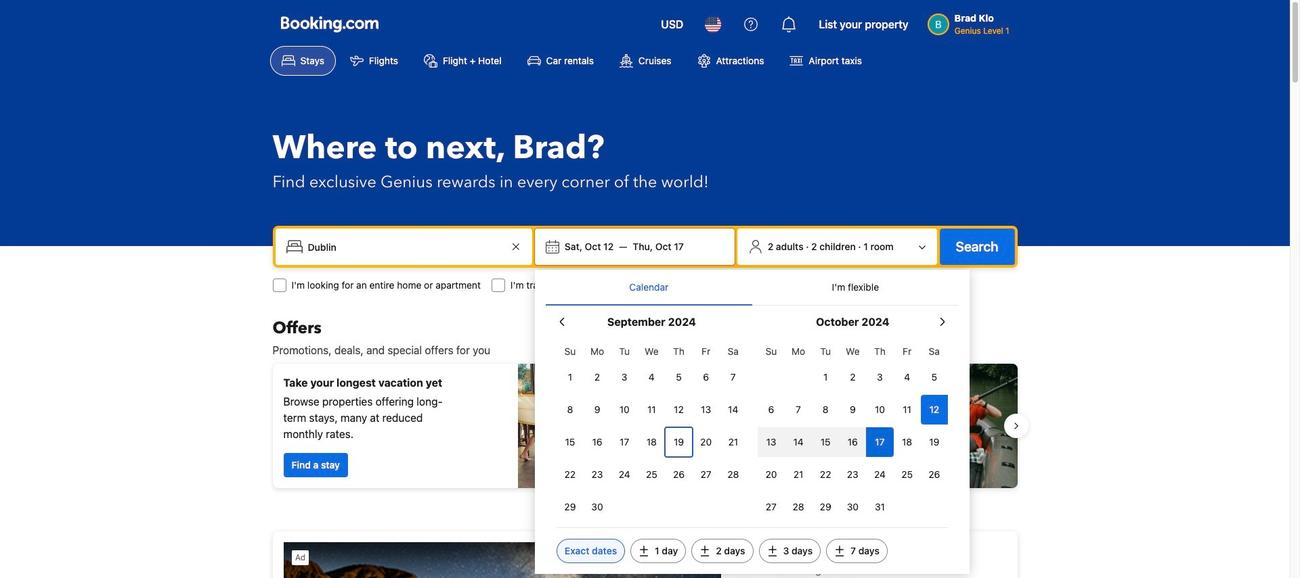 Task type: describe. For each thing, give the bounding box(es) containing it.
9 October 2024 checkbox
[[839, 395, 866, 425]]

30 September 2024 checkbox
[[584, 493, 611, 523]]

20 September 2024 checkbox
[[692, 428, 720, 458]]

11 October 2024 checkbox
[[894, 395, 921, 425]]

16 September 2024 checkbox
[[584, 428, 611, 458]]

23 September 2024 checkbox
[[584, 460, 611, 490]]

19 October 2024 checkbox
[[921, 428, 948, 458]]

24 October 2024 checkbox
[[866, 460, 894, 490]]

27 October 2024 checkbox
[[758, 493, 785, 523]]

13 September 2024 checkbox
[[692, 395, 720, 425]]

Where are you going? field
[[302, 235, 508, 259]]

4 October 2024 checkbox
[[894, 363, 921, 393]]

18 October 2024 checkbox
[[894, 428, 921, 458]]

10 October 2024 checkbox
[[866, 395, 894, 425]]

6 October 2024 checkbox
[[758, 395, 785, 425]]

27 September 2024 checkbox
[[692, 460, 720, 490]]

13 October 2024 checkbox
[[758, 428, 785, 458]]

6 September 2024 checkbox
[[692, 363, 720, 393]]

4 September 2024 checkbox
[[638, 363, 665, 393]]

18 September 2024 checkbox
[[638, 428, 665, 458]]

5 September 2024 checkbox
[[665, 363, 692, 393]]

19 September 2024 checkbox
[[665, 428, 692, 458]]

20 October 2024 checkbox
[[758, 460, 785, 490]]

10 September 2024 checkbox
[[611, 395, 638, 425]]

28 October 2024 checkbox
[[785, 493, 812, 523]]

2 grid from the left
[[758, 339, 948, 523]]

2 September 2024 checkbox
[[584, 363, 611, 393]]

24 September 2024 checkbox
[[611, 460, 638, 490]]

29 September 2024 checkbox
[[557, 493, 584, 523]]

your account menu brad klo genius level 1 element
[[927, 6, 1015, 37]]



Task type: locate. For each thing, give the bounding box(es) containing it.
21 September 2024 checkbox
[[720, 428, 747, 458]]

23 October 2024 checkbox
[[839, 460, 866, 490]]

2 October 2024 checkbox
[[839, 363, 866, 393]]

17 October 2024 checkbox
[[866, 428, 894, 458]]

29 October 2024 checkbox
[[812, 493, 839, 523]]

5 October 2024 checkbox
[[921, 363, 948, 393]]

30 October 2024 checkbox
[[839, 493, 866, 523]]

1 horizontal spatial grid
[[758, 339, 948, 523]]

7 October 2024 checkbox
[[785, 395, 812, 425]]

21 October 2024 checkbox
[[785, 460, 812, 490]]

22 September 2024 checkbox
[[557, 460, 584, 490]]

main content
[[262, 318, 1028, 579]]

12 September 2024 checkbox
[[665, 395, 692, 425]]

26 October 2024 checkbox
[[921, 460, 948, 490]]

7 September 2024 checkbox
[[720, 363, 747, 393]]

26 September 2024 checkbox
[[665, 460, 692, 490]]

25 September 2024 checkbox
[[638, 460, 665, 490]]

16 October 2024 checkbox
[[839, 428, 866, 458]]

14 September 2024 checkbox
[[720, 395, 747, 425]]

8 October 2024 checkbox
[[812, 395, 839, 425]]

1 October 2024 checkbox
[[812, 363, 839, 393]]

region
[[262, 359, 1028, 494]]

11 September 2024 checkbox
[[638, 395, 665, 425]]

28 September 2024 checkbox
[[720, 460, 747, 490]]

25 October 2024 checkbox
[[894, 460, 921, 490]]

take your longest vacation yet image
[[518, 364, 640, 489]]

a young girl and woman kayak on a river image
[[650, 364, 1017, 489]]

0 horizontal spatial grid
[[557, 339, 747, 523]]

15 September 2024 checkbox
[[557, 428, 584, 458]]

8 September 2024 checkbox
[[557, 395, 584, 425]]

cell
[[921, 393, 948, 425], [758, 425, 785, 458], [785, 425, 812, 458], [812, 425, 839, 458], [839, 425, 866, 458], [866, 425, 894, 458]]

3 September 2024 checkbox
[[611, 363, 638, 393]]

31 October 2024 checkbox
[[866, 493, 894, 523]]

15 October 2024 checkbox
[[812, 428, 839, 458]]

9 September 2024 checkbox
[[584, 395, 611, 425]]

grid
[[557, 339, 747, 523], [758, 339, 948, 523]]

1 September 2024 checkbox
[[557, 363, 584, 393]]

booking.com image
[[281, 16, 378, 33]]

22 October 2024 checkbox
[[812, 460, 839, 490]]

tab list
[[546, 270, 959, 307]]

17 September 2024 checkbox
[[611, 428, 638, 458]]

3 October 2024 checkbox
[[866, 363, 894, 393]]

1 grid from the left
[[557, 339, 747, 523]]

12 October 2024 checkbox
[[921, 395, 948, 425]]

14 October 2024 checkbox
[[785, 428, 812, 458]]



Task type: vqa. For each thing, say whether or not it's contained in the screenshot.
10 september 2024 option
yes



